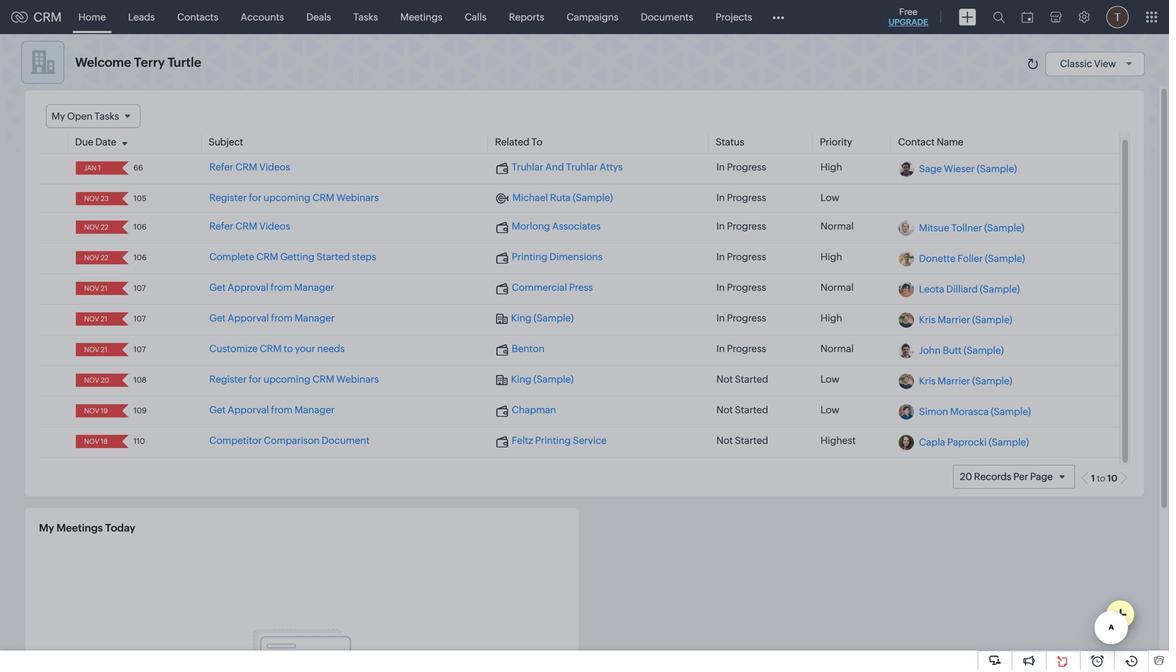 Task type: locate. For each thing, give the bounding box(es) containing it.
0 vertical spatial for
[[249, 192, 262, 203]]

1 marrier from the top
[[938, 314, 970, 325]]

1 vertical spatial get apporval from manager link
[[209, 404, 335, 416]]

paprocki
[[947, 436, 987, 448]]

(sample) right ruta at the left top
[[573, 192, 613, 203]]

None field
[[80, 162, 113, 175], [80, 192, 113, 205], [80, 221, 113, 234], [80, 251, 113, 265], [80, 282, 113, 295], [80, 313, 113, 326], [80, 343, 113, 356], [80, 374, 113, 387], [80, 404, 113, 418], [80, 435, 113, 448], [80, 162, 113, 175], [80, 192, 113, 205], [80, 221, 113, 234], [80, 251, 113, 265], [80, 282, 113, 295], [80, 313, 113, 326], [80, 343, 113, 356], [80, 374, 113, 387], [80, 404, 113, 418], [80, 435, 113, 448]]

2 kris marrier (sample) link from the top
[[919, 375, 1012, 386]]

view
[[1094, 58, 1116, 69]]

normal for mitsue tollner (sample)
[[821, 221, 854, 232]]

create menu image
[[959, 9, 976, 25]]

john butt (sample) link
[[919, 345, 1004, 356]]

king (sample) link
[[496, 313, 574, 325], [496, 374, 574, 386]]

refer crm videos link
[[209, 162, 290, 173], [209, 221, 290, 232]]

1 vertical spatial register for upcoming crm webinars link
[[209, 374, 379, 385]]

not for (sample)
[[716, 374, 733, 385]]

1 in progress from the top
[[716, 162, 766, 173]]

for for michael ruta (sample)
[[249, 192, 262, 203]]

kris marrier (sample) for low
[[919, 375, 1012, 386]]

from for king
[[271, 313, 293, 324]]

free upgrade
[[889, 7, 928, 27]]

not
[[716, 374, 733, 385], [716, 404, 733, 416], [716, 435, 733, 446]]

2 apporval from the top
[[228, 404, 269, 416]]

high for donette foller (sample)
[[821, 251, 842, 262]]

upcoming
[[264, 192, 310, 203], [264, 374, 310, 385]]

get
[[209, 282, 226, 293], [209, 313, 226, 324], [209, 404, 226, 416]]

king (sample) link for get apporval from manager
[[496, 313, 574, 325]]

king (sample) for not started
[[511, 374, 574, 385]]

(sample) down leota dilliard (sample)
[[972, 314, 1012, 325]]

donette foller (sample)
[[919, 253, 1025, 264]]

(sample) right morasca at the right bottom of the page
[[991, 406, 1031, 417]]

your
[[295, 343, 315, 354]]

kris marrier (sample) link down dilliard
[[919, 314, 1012, 325]]

kris down john in the right bottom of the page
[[919, 375, 936, 386]]

apporval for chapman
[[228, 404, 269, 416]]

3 low from the top
[[821, 404, 840, 416]]

refer crm videos for truhlar and truhlar attys
[[209, 162, 290, 173]]

customize crm to your needs link
[[209, 343, 345, 354]]

refer crm videos down subject link
[[209, 162, 290, 173]]

2 get apporval from manager from the top
[[209, 404, 335, 416]]

1 low from the top
[[821, 192, 840, 203]]

0 vertical spatial apporval
[[228, 313, 269, 324]]

1 vertical spatial high
[[821, 251, 842, 262]]

3 high from the top
[[821, 313, 842, 324]]

register for upcoming crm webinars for king (sample)
[[209, 374, 379, 385]]

kris
[[919, 314, 936, 325], [919, 375, 936, 386]]

1 refer crm videos link from the top
[[209, 162, 290, 173]]

printing dimensions link
[[496, 251, 603, 264]]

in progress for associates
[[716, 221, 766, 232]]

0 vertical spatial get apporval from manager
[[209, 313, 335, 324]]

1 webinars from the top
[[336, 192, 379, 203]]

get apporval from manager link up competitor comparison document link at the bottom left of the page
[[209, 404, 335, 416]]

0 vertical spatial register
[[209, 192, 247, 203]]

(sample) right wieser
[[977, 163, 1017, 174]]

107 for get approval from manager
[[134, 284, 146, 293]]

from down complete crm getting started steps
[[271, 282, 292, 293]]

1 vertical spatial meetings
[[56, 522, 103, 534]]

normal
[[821, 221, 854, 232], [821, 282, 854, 293], [821, 343, 854, 354]]

in progress for and
[[716, 162, 766, 173]]

0 vertical spatial kris marrier (sample) link
[[919, 314, 1012, 325]]

2 register for upcoming crm webinars link from the top
[[209, 374, 379, 385]]

2 106 from the top
[[134, 253, 147, 262]]

to left your
[[284, 343, 293, 354]]

crm left your
[[260, 343, 282, 354]]

kris marrier (sample) up morasca at the right bottom of the page
[[919, 375, 1012, 386]]

webinars down needs
[[336, 374, 379, 385]]

king (sample) link up chapman
[[496, 374, 574, 386]]

(sample) for the john butt (sample) link
[[964, 345, 1004, 356]]

2 kris from the top
[[919, 375, 936, 386]]

1 vertical spatial king (sample)
[[511, 374, 574, 385]]

1 refer from the top
[[209, 162, 233, 173]]

2 kris marrier (sample) from the top
[[919, 375, 1012, 386]]

2 king (sample) link from the top
[[496, 374, 574, 386]]

king up "benton" link at the left bottom
[[511, 313, 532, 324]]

2 register for upcoming crm webinars from the top
[[209, 374, 379, 385]]

truhlar right and at the top
[[566, 162, 598, 173]]

morasca
[[950, 406, 989, 417]]

1 register for upcoming crm webinars link from the top
[[209, 192, 379, 203]]

2 vertical spatial from
[[271, 404, 293, 416]]

register for upcoming crm webinars link up complete crm getting started steps link
[[209, 192, 379, 203]]

register for upcoming crm webinars up complete crm getting started steps link
[[209, 192, 379, 203]]

1 vertical spatial register
[[209, 374, 247, 385]]

refer crm videos link for truhlar and truhlar attys
[[209, 162, 290, 173]]

0 vertical spatial upcoming
[[264, 192, 310, 203]]

0 vertical spatial high
[[821, 162, 842, 173]]

kris for high
[[919, 314, 936, 325]]

manager up your
[[295, 313, 335, 324]]

1 vertical spatial printing
[[535, 435, 571, 446]]

(sample) down commercial press
[[534, 313, 574, 324]]

1 horizontal spatial truhlar
[[566, 162, 598, 173]]

progress
[[727, 162, 766, 173], [727, 192, 766, 203], [727, 221, 766, 232], [727, 251, 766, 262], [727, 282, 766, 293], [727, 313, 766, 324], [727, 343, 766, 354]]

apporval down approval
[[228, 313, 269, 324]]

1 not started from the top
[[716, 374, 768, 385]]

register
[[209, 192, 247, 203], [209, 374, 247, 385]]

king for get apporval from manager
[[511, 313, 532, 324]]

1 vertical spatial for
[[249, 374, 262, 385]]

from up competitor comparison document link at the bottom left of the page
[[271, 404, 293, 416]]

2 vertical spatial low
[[821, 404, 840, 416]]

leota dilliard (sample) link
[[919, 283, 1020, 295]]

2 marrier from the top
[[938, 375, 970, 386]]

high for sage wieser (sample)
[[821, 162, 842, 173]]

(sample) up simon morasca (sample) link at right
[[972, 375, 1012, 386]]

refer crm videos link for morlong associates
[[209, 221, 290, 232]]

commercial press
[[512, 282, 593, 293]]

0 vertical spatial register for upcoming crm webinars link
[[209, 192, 379, 203]]

2 not from the top
[[716, 404, 733, 416]]

1 vertical spatial normal
[[821, 282, 854, 293]]

1 get apporval from manager link from the top
[[209, 313, 335, 324]]

(sample) right butt
[[964, 345, 1004, 356]]

kris marrier (sample) for high
[[919, 314, 1012, 325]]

name
[[937, 137, 964, 148]]

1 vertical spatial low
[[821, 374, 840, 385]]

2 vertical spatial get
[[209, 404, 226, 416]]

for up "complete"
[[249, 192, 262, 203]]

0 vertical spatial videos
[[259, 162, 290, 173]]

1 vertical spatial webinars
[[336, 374, 379, 385]]

0 vertical spatial not started
[[716, 374, 768, 385]]

michael
[[512, 192, 548, 203]]

refer down subject link
[[209, 162, 233, 173]]

search element
[[985, 0, 1013, 34]]

0 vertical spatial 106
[[134, 223, 147, 232]]

dimensions
[[549, 251, 603, 262]]

0 vertical spatial low
[[821, 192, 840, 203]]

crm
[[33, 10, 62, 24], [235, 162, 257, 173], [312, 192, 334, 203], [235, 221, 257, 232], [256, 251, 278, 262], [260, 343, 282, 354], [312, 374, 334, 385]]

progress for ruta
[[727, 192, 766, 203]]

1 refer crm videos from the top
[[209, 162, 290, 173]]

0 vertical spatial kris
[[919, 314, 936, 325]]

kris marrier (sample) link up morasca at the right bottom of the page
[[919, 375, 1012, 386]]

0 vertical spatial king (sample)
[[511, 313, 574, 324]]

2 progress from the top
[[727, 192, 766, 203]]

0 horizontal spatial to
[[284, 343, 293, 354]]

register for upcoming crm webinars
[[209, 192, 379, 203], [209, 374, 379, 385]]

2 low from the top
[[821, 374, 840, 385]]

sage
[[919, 163, 942, 174]]

3 normal from the top
[[821, 343, 854, 354]]

1 register from the top
[[209, 192, 247, 203]]

1 vertical spatial kris marrier (sample) link
[[919, 375, 1012, 386]]

king down "benton" link at the left bottom
[[511, 374, 532, 385]]

3 in progress from the top
[[716, 221, 766, 232]]

105
[[134, 194, 146, 203]]

0 vertical spatial normal
[[821, 221, 854, 232]]

1 107 from the top
[[134, 284, 146, 293]]

1 vertical spatial king (sample) link
[[496, 374, 574, 386]]

webinars for king
[[336, 374, 379, 385]]

customize
[[209, 343, 258, 354]]

in for (sample)
[[716, 313, 725, 324]]

approval
[[228, 282, 269, 293]]

108
[[134, 376, 147, 385]]

related to
[[495, 137, 543, 148]]

steps
[[352, 251, 376, 262]]

contacts
[[177, 11, 218, 23]]

contact name
[[898, 137, 964, 148]]

create menu element
[[951, 0, 985, 34]]

printing
[[512, 251, 547, 262], [535, 435, 571, 446]]

complete crm getting started steps link
[[209, 251, 376, 262]]

apporval up competitor
[[228, 404, 269, 416]]

high for kris marrier (sample)
[[821, 313, 842, 324]]

0 horizontal spatial truhlar
[[512, 162, 543, 173]]

marrier up butt
[[938, 314, 970, 325]]

to
[[284, 343, 293, 354], [1097, 473, 1106, 484]]

printing down morlong
[[512, 251, 547, 262]]

get apporval from manager
[[209, 313, 335, 324], [209, 404, 335, 416]]

normal for john butt (sample)
[[821, 343, 854, 354]]

marrier down butt
[[938, 375, 970, 386]]

king (sample) for in progress
[[511, 313, 574, 324]]

1 get apporval from manager from the top
[[209, 313, 335, 324]]

videos
[[259, 162, 290, 173], [259, 221, 290, 232]]

2 upcoming from the top
[[264, 374, 310, 385]]

2 in progress from the top
[[716, 192, 766, 203]]

leads
[[128, 11, 155, 23]]

marrier for high
[[938, 314, 970, 325]]

5 in progress from the top
[[716, 282, 766, 293]]

related to link
[[495, 137, 543, 148]]

3 progress from the top
[[727, 221, 766, 232]]

2 107 from the top
[[134, 315, 146, 323]]

1 for from the top
[[249, 192, 262, 203]]

5 progress from the top
[[727, 282, 766, 293]]

0 vertical spatial from
[[271, 282, 292, 293]]

1 vertical spatial kris marrier (sample)
[[919, 375, 1012, 386]]

meetings left calls
[[400, 11, 442, 23]]

upcoming down customize crm to your needs link
[[264, 374, 310, 385]]

register for upcoming crm webinars down your
[[209, 374, 379, 385]]

2 videos from the top
[[259, 221, 290, 232]]

get apporval from manager link for king (sample)
[[209, 313, 335, 324]]

in progress for ruta
[[716, 192, 766, 203]]

0 vertical spatial 107
[[134, 284, 146, 293]]

0 vertical spatial register for upcoming crm webinars
[[209, 192, 379, 203]]

1 apporval from the top
[[228, 313, 269, 324]]

0 vertical spatial refer crm videos link
[[209, 162, 290, 173]]

1 register for upcoming crm webinars from the top
[[209, 192, 379, 203]]

contacts link
[[166, 0, 230, 34]]

3 not started from the top
[[716, 435, 768, 446]]

leads link
[[117, 0, 166, 34]]

upcoming up complete crm getting started steps link
[[264, 192, 310, 203]]

1 vertical spatial apporval
[[228, 404, 269, 416]]

wieser
[[944, 163, 975, 174]]

107 for customize crm to your needs
[[134, 345, 146, 354]]

1 vertical spatial manager
[[295, 313, 335, 324]]

due date link
[[75, 137, 116, 148]]

refer crm videos for morlong associates
[[209, 221, 290, 232]]

get approval from manager link
[[209, 282, 334, 293]]

get up customize
[[209, 313, 226, 324]]

king (sample) down commercial press link
[[511, 313, 574, 324]]

in progress for press
[[716, 282, 766, 293]]

refer crm videos link up "complete"
[[209, 221, 290, 232]]

marrier for low
[[938, 375, 970, 386]]

(sample)
[[977, 163, 1017, 174], [573, 192, 613, 203], [984, 222, 1024, 233], [985, 253, 1025, 264], [980, 283, 1020, 295], [534, 313, 574, 324], [972, 314, 1012, 325], [964, 345, 1004, 356], [534, 374, 574, 385], [972, 375, 1012, 386], [991, 406, 1031, 417], [989, 436, 1029, 448]]

1 vertical spatial to
[[1097, 473, 1106, 484]]

get apporval from manager up competitor comparison document link at the bottom left of the page
[[209, 404, 335, 416]]

kris marrier (sample) down dilliard
[[919, 314, 1012, 325]]

benton link
[[496, 343, 545, 356]]

3 in from the top
[[716, 221, 725, 232]]

crm down needs
[[312, 374, 334, 385]]

1 vertical spatial refer
[[209, 221, 233, 232]]

4 progress from the top
[[727, 251, 766, 262]]

from up customize crm to your needs link
[[271, 313, 293, 324]]

(sample) for kris marrier (sample) link related to high
[[972, 314, 1012, 325]]

king (sample) up chapman
[[511, 374, 574, 385]]

1 horizontal spatial meetings
[[400, 11, 442, 23]]

crm left getting
[[256, 251, 278, 262]]

1 vertical spatial upcoming
[[264, 374, 310, 385]]

1 king from the top
[[511, 313, 532, 324]]

0 vertical spatial get
[[209, 282, 226, 293]]

1 king (sample) link from the top
[[496, 313, 574, 325]]

crm right logo
[[33, 10, 62, 24]]

register for upcoming crm webinars link down your
[[209, 374, 379, 385]]

get apporval from manager down get approval from manager link
[[209, 313, 335, 324]]

0 vertical spatial kris marrier (sample)
[[919, 314, 1012, 325]]

4 in from the top
[[716, 251, 725, 262]]

107
[[134, 284, 146, 293], [134, 315, 146, 323], [134, 345, 146, 354]]

3 107 from the top
[[134, 345, 146, 354]]

0 vertical spatial refer
[[209, 162, 233, 173]]

2 king (sample) from the top
[[511, 374, 574, 385]]

0 vertical spatial to
[[284, 343, 293, 354]]

2 king from the top
[[511, 374, 532, 385]]

progress for dimensions
[[727, 251, 766, 262]]

get up competitor
[[209, 404, 226, 416]]

6 progress from the top
[[727, 313, 766, 324]]

2 register from the top
[[209, 374, 247, 385]]

today
[[105, 522, 135, 534]]

1 kris marrier (sample) link from the top
[[919, 314, 1012, 325]]

truhlar down the related to
[[512, 162, 543, 173]]

4 in progress from the top
[[716, 251, 766, 262]]

1 vertical spatial king
[[511, 374, 532, 385]]

register down customize
[[209, 374, 247, 385]]

upgrade
[[889, 17, 928, 27]]

5 in from the top
[[716, 282, 725, 293]]

refer up "complete"
[[209, 221, 233, 232]]

0 vertical spatial refer crm videos
[[209, 162, 290, 173]]

chapman link
[[496, 404, 556, 417]]

get left approval
[[209, 282, 226, 293]]

in for press
[[716, 282, 725, 293]]

2 for from the top
[[249, 374, 262, 385]]

king (sample) link up benton
[[496, 313, 574, 325]]

2 vertical spatial high
[[821, 313, 842, 324]]

6 in progress from the top
[[716, 313, 766, 324]]

1 king (sample) from the top
[[511, 313, 574, 324]]

2 high from the top
[[821, 251, 842, 262]]

1 vertical spatial not
[[716, 404, 733, 416]]

106
[[134, 223, 147, 232], [134, 253, 147, 262]]

1 high from the top
[[821, 162, 842, 173]]

from
[[271, 282, 292, 293], [271, 313, 293, 324], [271, 404, 293, 416]]

meetings right my
[[56, 522, 103, 534]]

1 horizontal spatial to
[[1097, 473, 1106, 484]]

1 videos from the top
[[259, 162, 290, 173]]

kris marrier (sample) link for high
[[919, 314, 1012, 325]]

3 get from the top
[[209, 404, 226, 416]]

1 kris from the top
[[919, 314, 936, 325]]

0 vertical spatial not
[[716, 374, 733, 385]]

1 normal from the top
[[821, 221, 854, 232]]

110
[[134, 437, 145, 446]]

2 webinars from the top
[[336, 374, 379, 385]]

manager up comparison
[[295, 404, 335, 416]]

2 vertical spatial 107
[[134, 345, 146, 354]]

1 vertical spatial 106
[[134, 253, 147, 262]]

refer crm videos up "complete"
[[209, 221, 290, 232]]

(sample) right 'paprocki'
[[989, 436, 1029, 448]]

(sample) up chapman
[[534, 374, 574, 385]]

(sample) right tollner
[[984, 222, 1024, 233]]

(sample) right foller at the right of page
[[985, 253, 1025, 264]]

10
[[1107, 473, 1118, 484]]

2 get from the top
[[209, 313, 226, 324]]

not for printing
[[716, 435, 733, 446]]

7 progress from the top
[[727, 343, 766, 354]]

1 vertical spatial refer crm videos link
[[209, 221, 290, 232]]

0 vertical spatial marrier
[[938, 314, 970, 325]]

2 in from the top
[[716, 192, 725, 203]]

feltz printing service
[[512, 435, 607, 446]]

0 vertical spatial king
[[511, 313, 532, 324]]

0 vertical spatial get apporval from manager link
[[209, 313, 335, 324]]

kris up john in the right bottom of the page
[[919, 314, 936, 325]]

2 refer crm videos from the top
[[209, 221, 290, 232]]

in progress for (sample)
[[716, 313, 766, 324]]

1 vertical spatial 107
[[134, 315, 146, 323]]

2 get apporval from manager link from the top
[[209, 404, 335, 416]]

register for king (sample)
[[209, 374, 247, 385]]

0 horizontal spatial meetings
[[56, 522, 103, 534]]

1 upcoming from the top
[[264, 192, 310, 203]]

1 vertical spatial marrier
[[938, 375, 970, 386]]

1 106 from the top
[[134, 223, 147, 232]]

1 get from the top
[[209, 282, 226, 293]]

ruta
[[550, 192, 571, 203]]

2 normal from the top
[[821, 282, 854, 293]]

register for upcoming crm webinars for michael ruta (sample)
[[209, 192, 379, 203]]

1 vertical spatial videos
[[259, 221, 290, 232]]

1 progress from the top
[[727, 162, 766, 173]]

2 refer from the top
[[209, 221, 233, 232]]

to right 1
[[1097, 473, 1106, 484]]

0 vertical spatial webinars
[[336, 192, 379, 203]]

terry
[[134, 55, 165, 69]]

1 vertical spatial get apporval from manager
[[209, 404, 335, 416]]

deals
[[306, 11, 331, 23]]

1 vertical spatial get
[[209, 313, 226, 324]]

1 vertical spatial register for upcoming crm webinars
[[209, 374, 379, 385]]

home
[[78, 11, 106, 23]]

7 in progress from the top
[[716, 343, 766, 354]]

2 refer crm videos link from the top
[[209, 221, 290, 232]]

1 in from the top
[[716, 162, 725, 173]]

printing right feltz
[[535, 435, 571, 446]]

manager for commercial
[[294, 282, 334, 293]]

1 vertical spatial kris
[[919, 375, 936, 386]]

1 vertical spatial refer crm videos
[[209, 221, 290, 232]]

crm link
[[11, 10, 62, 24]]

1 not from the top
[[716, 374, 733, 385]]

(sample) inside michael ruta (sample) link
[[573, 192, 613, 203]]

videos for morlong
[[259, 221, 290, 232]]

7 in from the top
[[716, 343, 725, 354]]

low for simon morasca (sample)
[[821, 404, 840, 416]]

(sample) for leota dilliard (sample) link
[[980, 283, 1020, 295]]

(sample) for mitsue tollner (sample) link at the right of page
[[984, 222, 1024, 233]]

2 vertical spatial normal
[[821, 343, 854, 354]]

2 vertical spatial not
[[716, 435, 733, 446]]

(sample) right dilliard
[[980, 283, 1020, 295]]

0 vertical spatial king (sample) link
[[496, 313, 574, 325]]

refer crm videos link down subject link
[[209, 162, 290, 173]]

for down customize
[[249, 374, 262, 385]]

register for upcoming crm webinars link
[[209, 192, 379, 203], [209, 374, 379, 385]]

1 vertical spatial not started
[[716, 404, 768, 416]]

1 kris marrier (sample) from the top
[[919, 314, 1012, 325]]

get apporval from manager link down get approval from manager link
[[209, 313, 335, 324]]

webinars up steps
[[336, 192, 379, 203]]

6 in from the top
[[716, 313, 725, 324]]

1 vertical spatial from
[[271, 313, 293, 324]]

manager down getting
[[294, 282, 334, 293]]

0 vertical spatial manager
[[294, 282, 334, 293]]

3 not from the top
[[716, 435, 733, 446]]

2 vertical spatial manager
[[295, 404, 335, 416]]

register down subject
[[209, 192, 247, 203]]

2 vertical spatial not started
[[716, 435, 768, 446]]

status
[[716, 137, 744, 148]]

documents
[[641, 11, 693, 23]]

1 truhlar from the left
[[512, 162, 543, 173]]



Task type: vqa. For each thing, say whether or not it's contained in the screenshot.
'Due' to the bottom
no



Task type: describe. For each thing, give the bounding box(es) containing it.
crm up getting
[[312, 192, 334, 203]]

profile image
[[1106, 6, 1129, 28]]

kris marrier (sample) link for low
[[919, 375, 1012, 386]]

classic view link
[[1060, 58, 1137, 69]]

king for register for upcoming crm webinars
[[511, 374, 532, 385]]

michael ruta (sample) link
[[496, 192, 613, 204]]

started for king (sample)
[[735, 374, 768, 385]]

leota dilliard (sample)
[[919, 283, 1020, 295]]

apporval for king (sample)
[[228, 313, 269, 324]]

from for commercial
[[271, 282, 292, 293]]

in for ruta
[[716, 192, 725, 203]]

profile element
[[1098, 0, 1137, 34]]

(sample) for simon morasca (sample) link at right
[[991, 406, 1031, 417]]

king (sample) link for register for upcoming crm webinars
[[496, 374, 574, 386]]

not started for (sample)
[[716, 374, 768, 385]]

started for feltz printing service
[[735, 435, 768, 446]]

home link
[[67, 0, 117, 34]]

crm down subject link
[[235, 162, 257, 173]]

accounts link
[[230, 0, 295, 34]]

mitsue tollner (sample)
[[919, 222, 1024, 233]]

simon
[[919, 406, 948, 417]]

my meetings today
[[39, 522, 135, 534]]

projects
[[716, 11, 752, 23]]

create new sticky note image
[[1114, 608, 1127, 621]]

feltz printing service link
[[496, 435, 607, 447]]

john butt (sample)
[[919, 345, 1004, 356]]

(sample) for capla paprocki (sample) link
[[989, 436, 1029, 448]]

low for kris marrier (sample)
[[821, 374, 840, 385]]

normal for leota dilliard (sample)
[[821, 282, 854, 293]]

progress for associates
[[727, 221, 766, 232]]

1
[[1091, 473, 1095, 484]]

document
[[322, 435, 370, 446]]

contact name link
[[898, 137, 964, 148]]

welcome terry turtle
[[75, 55, 201, 69]]

subject link
[[209, 137, 243, 148]]

priority link
[[820, 137, 852, 148]]

kris for low
[[919, 375, 936, 386]]

date
[[95, 137, 116, 148]]

0 vertical spatial printing
[[512, 251, 547, 262]]

in for and
[[716, 162, 725, 173]]

106 for complete crm getting started steps
[[134, 253, 147, 262]]

classic
[[1060, 58, 1092, 69]]

comparison
[[264, 435, 320, 446]]

tasks
[[353, 11, 378, 23]]

1 to 10
[[1091, 473, 1118, 484]]

refer for morlong associates
[[209, 221, 233, 232]]

(sample) for kris marrier (sample) link for low
[[972, 375, 1012, 386]]

leota
[[919, 283, 944, 295]]

capla paprocki (sample) link
[[919, 436, 1029, 448]]

get apporval from manager for king (sample)
[[209, 313, 335, 324]]

highest
[[821, 435, 856, 446]]

webinars for michael
[[336, 192, 379, 203]]

search image
[[993, 11, 1005, 23]]

status link
[[716, 137, 744, 148]]

mitsue tollner (sample) link
[[919, 222, 1024, 233]]

projects link
[[705, 0, 763, 34]]

in for associates
[[716, 221, 725, 232]]

contact
[[898, 137, 935, 148]]

calls
[[465, 11, 487, 23]]

classic view
[[1060, 58, 1116, 69]]

2 truhlar from the left
[[566, 162, 598, 173]]

calls link
[[454, 0, 498, 34]]

get approval from manager
[[209, 282, 334, 293]]

priority
[[820, 137, 852, 148]]

progress for and
[[727, 162, 766, 173]]

upcoming for king
[[264, 374, 310, 385]]

morlong
[[512, 221, 550, 232]]

66
[[134, 164, 143, 172]]

welcome
[[75, 55, 131, 69]]

chapman
[[512, 404, 556, 416]]

logo image
[[11, 11, 28, 23]]

documents link
[[630, 0, 705, 34]]

calendar image
[[1022, 11, 1033, 23]]

needs
[[317, 343, 345, 354]]

capla paprocki (sample)
[[919, 436, 1029, 448]]

videos for truhlar
[[259, 162, 290, 173]]

and
[[545, 162, 564, 173]]

commercial press link
[[496, 282, 593, 294]]

subject
[[209, 137, 243, 148]]

sage wieser (sample)
[[919, 163, 1017, 174]]

106 for refer crm videos
[[134, 223, 147, 232]]

upcoming for michael
[[264, 192, 310, 203]]

get for king
[[209, 313, 226, 324]]

manager for king
[[295, 313, 335, 324]]

in for dimensions
[[716, 251, 725, 262]]

deals link
[[295, 0, 342, 34]]

register for michael ruta (sample)
[[209, 192, 247, 203]]

crm up "complete"
[[235, 221, 257, 232]]

my
[[39, 522, 54, 534]]

started for chapman
[[735, 404, 768, 416]]

simon morasca (sample)
[[919, 406, 1031, 417]]

truhlar and truhlar attys
[[512, 162, 623, 173]]

complete
[[209, 251, 254, 262]]

attys
[[600, 162, 623, 173]]

foller
[[958, 253, 983, 264]]

mitsue
[[919, 222, 949, 233]]

register for upcoming crm webinars link for michael ruta (sample)
[[209, 192, 379, 203]]

campaigns link
[[556, 0, 630, 34]]

refer for truhlar and truhlar attys
[[209, 162, 233, 173]]

tollner
[[951, 222, 982, 233]]

get apporval from manager for chapman
[[209, 404, 335, 416]]

donette
[[919, 253, 956, 264]]

commercial
[[512, 282, 567, 293]]

not started for printing
[[716, 435, 768, 446]]

campaigns
[[567, 11, 619, 23]]

(sample) for sage wieser (sample) link
[[977, 163, 1017, 174]]

to
[[531, 137, 543, 148]]

2 not started from the top
[[716, 404, 768, 416]]

competitor comparison document link
[[209, 435, 370, 446]]

in progress for dimensions
[[716, 251, 766, 262]]

dilliard
[[946, 283, 978, 295]]

register for upcoming crm webinars link for king (sample)
[[209, 374, 379, 385]]

michael ruta (sample)
[[512, 192, 613, 203]]

107 for get apporval from manager
[[134, 315, 146, 323]]

reports link
[[498, 0, 556, 34]]

simon morasca (sample) link
[[919, 406, 1031, 417]]

get apporval from manager link for chapman
[[209, 404, 335, 416]]

john
[[919, 345, 941, 356]]

customize crm to your needs
[[209, 343, 345, 354]]

get for commercial
[[209, 282, 226, 293]]

competitor comparison document
[[209, 435, 370, 446]]

due date
[[75, 137, 116, 148]]

(sample) for donette foller (sample) link
[[985, 253, 1025, 264]]

competitor
[[209, 435, 262, 446]]

associates
[[552, 221, 601, 232]]

tasks link
[[342, 0, 389, 34]]

meetings link
[[389, 0, 454, 34]]

for for king (sample)
[[249, 374, 262, 385]]

progress for (sample)
[[727, 313, 766, 324]]

0 vertical spatial meetings
[[400, 11, 442, 23]]

progress for press
[[727, 282, 766, 293]]



